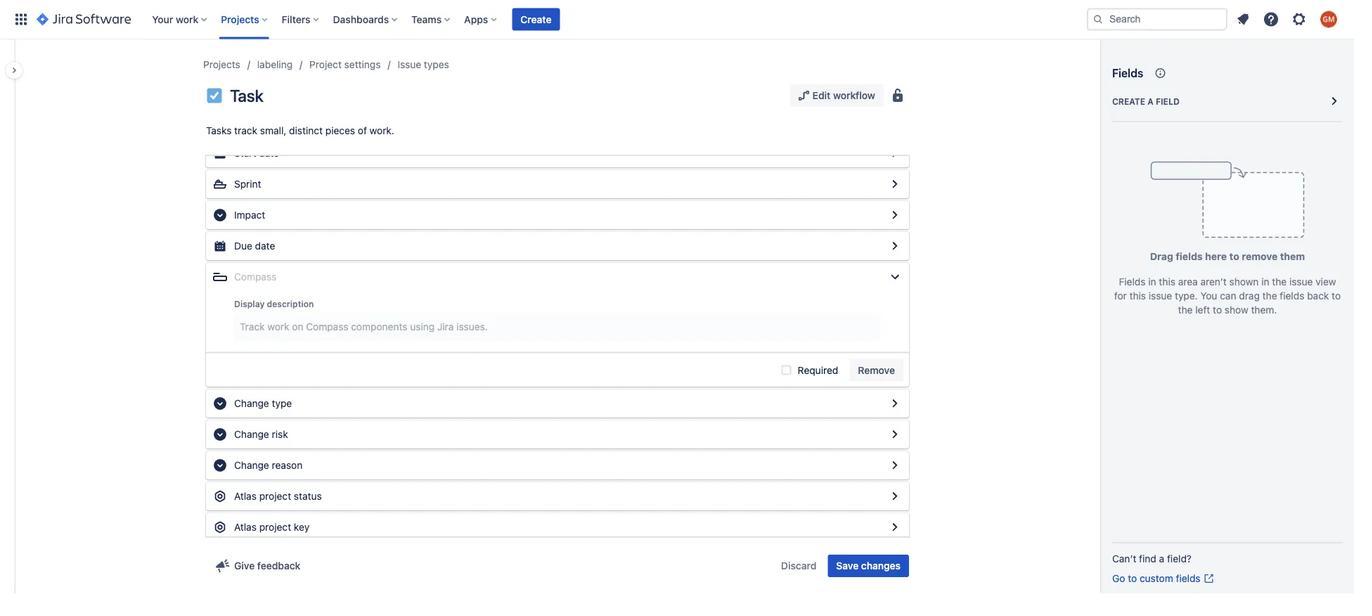 Task type: locate. For each thing, give the bounding box(es) containing it.
project for status
[[259, 491, 291, 502]]

date right due
[[255, 240, 275, 252]]

help image
[[1263, 11, 1280, 28]]

0 horizontal spatial create
[[521, 13, 552, 25]]

2 open field configuration image from the top
[[887, 176, 904, 193]]

create
[[521, 13, 552, 25], [1113, 96, 1146, 106]]

0 vertical spatial date
[[259, 147, 279, 159]]

1 vertical spatial project
[[259, 522, 291, 533]]

open field configuration image inside due date button
[[887, 238, 904, 255]]

fields for fields in this area aren't shown in the issue view for this issue type. you can drag the fields back to the left to show them.
[[1120, 276, 1146, 288]]

the up them.
[[1263, 290, 1278, 302]]

projects
[[221, 13, 259, 25], [203, 59, 240, 70]]

issue types
[[398, 59, 449, 70]]

issue
[[398, 59, 422, 70]]

1 vertical spatial the
[[1263, 290, 1278, 302]]

1 vertical spatial fields
[[1281, 290, 1305, 302]]

fields up for
[[1120, 276, 1146, 288]]

to
[[1230, 251, 1240, 262], [1333, 290, 1342, 302], [1214, 304, 1223, 316], [1129, 573, 1138, 585]]

in right shown
[[1262, 276, 1270, 288]]

1 vertical spatial open field configuration image
[[887, 426, 904, 443]]

change risk
[[234, 429, 288, 440]]

1 atlas from the top
[[234, 491, 257, 502]]

sprint button
[[206, 170, 910, 198]]

create left field
[[1113, 96, 1146, 106]]

search image
[[1093, 14, 1104, 25]]

this right for
[[1130, 290, 1147, 302]]

1 horizontal spatial this
[[1160, 276, 1176, 288]]

close field configuration image
[[887, 269, 904, 286]]

in down drag
[[1149, 276, 1157, 288]]

this left area
[[1160, 276, 1176, 288]]

to right the go
[[1129, 573, 1138, 585]]

1 vertical spatial date
[[255, 240, 275, 252]]

1 vertical spatial fields
[[1120, 276, 1146, 288]]

1 horizontal spatial issue
[[1290, 276, 1314, 288]]

3 open field configuration image from the top
[[887, 207, 904, 224]]

0 horizontal spatial in
[[1149, 276, 1157, 288]]

fields inside "fields in this area aren't shown in the issue view for this issue type. you can drag the fields back to the left to show them."
[[1120, 276, 1146, 288]]

remove
[[858, 364, 896, 376]]

a
[[1148, 96, 1154, 106], [1160, 553, 1165, 565]]

projects up issue type icon
[[203, 59, 240, 70]]

0 horizontal spatial this
[[1130, 290, 1147, 302]]

1 vertical spatial change
[[234, 429, 269, 440]]

1 horizontal spatial create
[[1113, 96, 1146, 106]]

atlas down change reason
[[234, 491, 257, 502]]

aren't
[[1201, 276, 1227, 288]]

open field configuration image inside change type button
[[887, 395, 904, 412]]

change inside button
[[234, 460, 269, 471]]

can
[[1221, 290, 1237, 302]]

2 open field configuration image from the top
[[887, 426, 904, 443]]

go
[[1113, 573, 1126, 585]]

more information about the fields image
[[1152, 65, 1169, 82]]

1 vertical spatial this
[[1130, 290, 1147, 302]]

4 open field configuration image from the top
[[887, 395, 904, 412]]

project up atlas project key at the bottom left of page
[[259, 491, 291, 502]]

tasks
[[206, 125, 232, 136]]

them
[[1281, 251, 1306, 262]]

Display description field
[[236, 314, 880, 339]]

create right apps popup button at the top of the page
[[521, 13, 552, 25]]

atlas for atlas project key
[[234, 522, 257, 533]]

open field configuration image for change reason
[[887, 457, 904, 474]]

start
[[234, 147, 256, 159]]

project
[[259, 491, 291, 502], [259, 522, 291, 533]]

0 horizontal spatial a
[[1148, 96, 1154, 106]]

fields
[[1113, 66, 1144, 80], [1120, 276, 1146, 288]]

0 vertical spatial a
[[1148, 96, 1154, 106]]

change inside button
[[234, 429, 269, 440]]

field?
[[1168, 553, 1192, 565]]

1 open field configuration image from the top
[[887, 238, 904, 255]]

pieces
[[326, 125, 355, 136]]

1 vertical spatial create
[[1113, 96, 1146, 106]]

issue up back
[[1290, 276, 1314, 288]]

save changes
[[837, 560, 901, 572]]

atlas up 'give'
[[234, 522, 257, 533]]

left
[[1196, 304, 1211, 316]]

filters
[[282, 13, 311, 25]]

Search field
[[1088, 8, 1228, 31]]

date
[[259, 147, 279, 159], [255, 240, 275, 252]]

display
[[234, 299, 265, 309]]

6 open field configuration image from the top
[[887, 488, 904, 505]]

project left 'key'
[[259, 522, 291, 533]]

your
[[152, 13, 173, 25]]

open field configuration image for atlas project key
[[887, 519, 904, 536]]

custom
[[1140, 573, 1174, 585]]

drag fields here to remove them
[[1151, 251, 1306, 262]]

sidebar navigation image
[[0, 56, 31, 84]]

project settings link
[[310, 56, 381, 73]]

banner
[[0, 0, 1355, 39]]

show
[[1225, 304, 1249, 316]]

here
[[1206, 251, 1228, 262]]

date for due date
[[255, 240, 275, 252]]

for
[[1115, 290, 1128, 302]]

of
[[358, 125, 367, 136]]

type.
[[1176, 290, 1199, 302]]

1 horizontal spatial in
[[1262, 276, 1270, 288]]

change
[[234, 398, 269, 409], [234, 429, 269, 440], [234, 460, 269, 471]]

open field configuration image for impact
[[887, 207, 904, 224]]

2 vertical spatial change
[[234, 460, 269, 471]]

filters button
[[278, 8, 325, 31]]

open field configuration image for change type
[[887, 395, 904, 412]]

1 vertical spatial projects
[[203, 59, 240, 70]]

change type button
[[206, 390, 910, 418]]

fields in this area aren't shown in the issue view for this issue type. you can drag the fields back to the left to show them.
[[1115, 276, 1342, 316]]

a left field
[[1148, 96, 1154, 106]]

open field configuration image inside change risk button
[[887, 426, 904, 443]]

date for start date
[[259, 147, 279, 159]]

2 project from the top
[[259, 522, 291, 533]]

issue types link
[[398, 56, 449, 73]]

0 vertical spatial projects
[[221, 13, 259, 25]]

project settings
[[310, 59, 381, 70]]

1 horizontal spatial a
[[1160, 553, 1165, 565]]

you
[[1201, 290, 1218, 302]]

jira software image
[[37, 11, 131, 28], [37, 11, 131, 28]]

change for change reason
[[234, 460, 269, 471]]

open field configuration image inside start date button
[[887, 145, 904, 162]]

3 change from the top
[[234, 460, 269, 471]]

issue left "type."
[[1149, 290, 1173, 302]]

field
[[1157, 96, 1180, 106]]

0 vertical spatial atlas
[[234, 491, 257, 502]]

0 vertical spatial create
[[521, 13, 552, 25]]

change risk button
[[206, 421, 910, 449]]

fields left this link will be opened in a new tab image
[[1177, 573, 1201, 585]]

5 open field configuration image from the top
[[887, 457, 904, 474]]

open field configuration image for change risk
[[887, 426, 904, 443]]

create inside 'button'
[[521, 13, 552, 25]]

projects for projects dropdown button
[[221, 13, 259, 25]]

change left the type
[[234, 398, 269, 409]]

save
[[837, 560, 859, 572]]

open field configuration image inside sprint button
[[887, 176, 904, 193]]

change down change risk
[[234, 460, 269, 471]]

open field configuration image inside change reason button
[[887, 457, 904, 474]]

open field configuration image
[[887, 238, 904, 255], [887, 426, 904, 443]]

key
[[294, 522, 310, 533]]

projects inside dropdown button
[[221, 13, 259, 25]]

start date button
[[206, 139, 910, 167]]

0 vertical spatial fields
[[1113, 66, 1144, 80]]

0 vertical spatial open field configuration image
[[887, 238, 904, 255]]

to inside the go to custom fields link
[[1129, 573, 1138, 585]]

0 vertical spatial project
[[259, 491, 291, 502]]

them.
[[1252, 304, 1278, 316]]

1 change from the top
[[234, 398, 269, 409]]

projects up the projects link
[[221, 13, 259, 25]]

change for change risk
[[234, 429, 269, 440]]

0 vertical spatial change
[[234, 398, 269, 409]]

a right find
[[1160, 553, 1165, 565]]

fields up area
[[1176, 251, 1203, 262]]

due date button
[[206, 232, 910, 260]]

change inside button
[[234, 398, 269, 409]]

fields left more information about the fields icon
[[1113, 66, 1144, 80]]

open field configuration image inside the atlas project key button
[[887, 519, 904, 536]]

fields
[[1176, 251, 1203, 262], [1281, 290, 1305, 302], [1177, 573, 1201, 585]]

change left risk on the left
[[234, 429, 269, 440]]

start date
[[234, 147, 279, 159]]

compass
[[234, 271, 277, 283]]

open field configuration image up 'close field configuration' image
[[887, 238, 904, 255]]

teams button
[[407, 8, 456, 31]]

the down "type."
[[1179, 304, 1193, 316]]

find
[[1140, 553, 1157, 565]]

open field configuration image
[[887, 145, 904, 162], [887, 176, 904, 193], [887, 207, 904, 224], [887, 395, 904, 412], [887, 457, 904, 474], [887, 488, 904, 505], [887, 519, 904, 536]]

open field configuration image inside atlas project status button
[[887, 488, 904, 505]]

open field configuration image inside impact button
[[887, 207, 904, 224]]

7 open field configuration image from the top
[[887, 519, 904, 536]]

1 project from the top
[[259, 491, 291, 502]]

1 vertical spatial atlas
[[234, 522, 257, 533]]

atlas
[[234, 491, 257, 502], [234, 522, 257, 533]]

2 atlas from the top
[[234, 522, 257, 533]]

labeling
[[257, 59, 293, 70]]

your profile and settings image
[[1321, 11, 1338, 28]]

1 vertical spatial issue
[[1149, 290, 1173, 302]]

edit workflow button
[[790, 84, 884, 107]]

distinct
[[289, 125, 323, 136]]

give feedback button
[[206, 555, 309, 578]]

atlas project key button
[[206, 514, 910, 542]]

2 change from the top
[[234, 429, 269, 440]]

fields left back
[[1281, 290, 1305, 302]]

to right here
[[1230, 251, 1240, 262]]

the down them
[[1273, 276, 1288, 288]]

risk
[[272, 429, 288, 440]]

1 open field configuration image from the top
[[887, 145, 904, 162]]

open field configuration image down remove button
[[887, 426, 904, 443]]

date down small,
[[259, 147, 279, 159]]



Task type: vqa. For each thing, say whether or not it's contained in the screenshot.
'Date' within DUE DATE button
yes



Task type: describe. For each thing, give the bounding box(es) containing it.
create for create
[[521, 13, 552, 25]]

go to custom fields
[[1113, 573, 1201, 585]]

due date
[[234, 240, 275, 252]]

this link will be opened in a new tab image
[[1204, 573, 1215, 585]]

project for key
[[259, 522, 291, 533]]

due
[[234, 240, 252, 252]]

2 in from the left
[[1262, 276, 1270, 288]]

apps
[[464, 13, 488, 25]]

0 vertical spatial the
[[1273, 276, 1288, 288]]

area
[[1179, 276, 1199, 288]]

create button
[[512, 8, 560, 31]]

change reason
[[234, 460, 303, 471]]

banner containing your work
[[0, 0, 1355, 39]]

atlas project status button
[[206, 483, 910, 511]]

can't
[[1113, 553, 1137, 565]]

settings image
[[1292, 11, 1308, 28]]

view
[[1316, 276, 1337, 288]]

workflow
[[834, 90, 876, 101]]

dashboards
[[333, 13, 389, 25]]

can't find a field?
[[1113, 553, 1192, 565]]

drag
[[1151, 251, 1174, 262]]

your work button
[[148, 8, 213, 31]]

remove
[[1242, 251, 1278, 262]]

atlas project status
[[234, 491, 322, 502]]

fields for fields
[[1113, 66, 1144, 80]]

impact button
[[206, 201, 910, 229]]

work.
[[370, 125, 395, 136]]

feedback
[[257, 560, 301, 572]]

remove button
[[850, 359, 904, 382]]

impact
[[234, 209, 265, 221]]

2 vertical spatial fields
[[1177, 573, 1201, 585]]

description
[[267, 299, 314, 309]]

give
[[234, 560, 255, 572]]

changes
[[862, 560, 901, 572]]

save changes button
[[828, 555, 910, 578]]

projects for the projects link
[[203, 59, 240, 70]]

appswitcher icon image
[[13, 11, 30, 28]]

to down view
[[1333, 290, 1342, 302]]

back
[[1308, 290, 1330, 302]]

0 vertical spatial fields
[[1176, 251, 1203, 262]]

work
[[176, 13, 199, 25]]

change reason button
[[206, 452, 910, 480]]

edit
[[813, 90, 831, 101]]

type
[[272, 398, 292, 409]]

discard
[[781, 560, 817, 572]]

discard button
[[773, 555, 825, 578]]

no restrictions image
[[890, 87, 907, 104]]

0 vertical spatial issue
[[1290, 276, 1314, 288]]

2 vertical spatial the
[[1179, 304, 1193, 316]]

open field configuration image for due date
[[887, 238, 904, 255]]

types
[[424, 59, 449, 70]]

0 horizontal spatial issue
[[1149, 290, 1173, 302]]

required
[[798, 364, 839, 376]]

create for create a field
[[1113, 96, 1146, 106]]

atlas for atlas project status
[[234, 491, 257, 502]]

to right left
[[1214, 304, 1223, 316]]

settings
[[344, 59, 381, 70]]

open field configuration image for start date
[[887, 145, 904, 162]]

projects link
[[203, 56, 240, 73]]

open field configuration image for sprint
[[887, 176, 904, 193]]

0 vertical spatial this
[[1160, 276, 1176, 288]]

shown
[[1230, 276, 1260, 288]]

change type
[[234, 398, 292, 409]]

projects button
[[217, 8, 273, 31]]

drag
[[1240, 290, 1261, 302]]

display description
[[234, 299, 314, 309]]

small,
[[260, 125, 287, 136]]

1 in from the left
[[1149, 276, 1157, 288]]

track
[[234, 125, 257, 136]]

teams
[[412, 13, 442, 25]]

status
[[294, 491, 322, 502]]

create a field
[[1113, 96, 1180, 106]]

fields inside "fields in this area aren't shown in the issue view for this issue type. you can drag the fields back to the left to show them."
[[1281, 290, 1305, 302]]

primary element
[[8, 0, 1088, 39]]

change for change type
[[234, 398, 269, 409]]

your work
[[152, 13, 199, 25]]

issue type icon image
[[206, 87, 223, 104]]

open field configuration image for atlas project status
[[887, 488, 904, 505]]

give feedback
[[234, 560, 301, 572]]

apps button
[[460, 8, 503, 31]]

atlas project key
[[234, 522, 310, 533]]

labeling link
[[257, 56, 293, 73]]

dashboards button
[[329, 8, 403, 31]]

edit workflow
[[813, 90, 876, 101]]

notifications image
[[1235, 11, 1252, 28]]

project
[[310, 59, 342, 70]]

go to custom fields link
[[1113, 572, 1215, 586]]

sprint
[[234, 178, 261, 190]]

reason
[[272, 460, 303, 471]]

1 vertical spatial a
[[1160, 553, 1165, 565]]

tasks track small, distinct pieces of work.
[[206, 125, 395, 136]]



